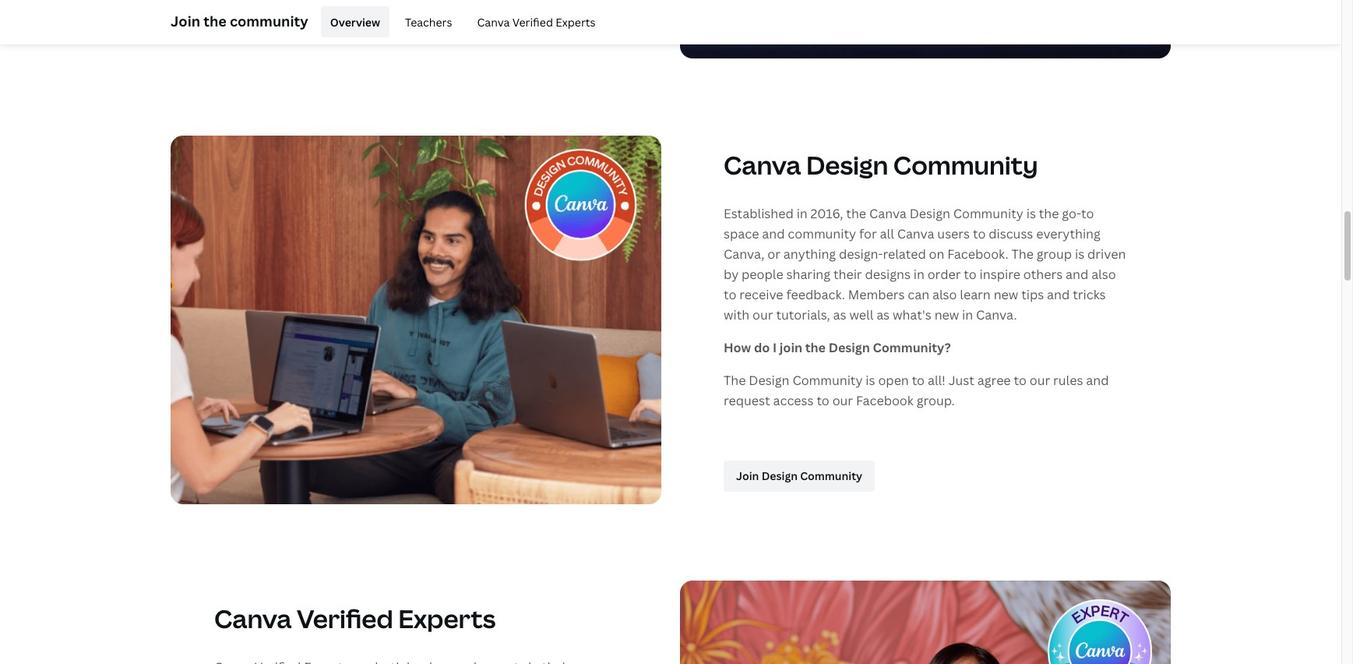 Task type: vqa. For each thing, say whether or not it's contained in the screenshot.
Community?
yes



Task type: locate. For each thing, give the bounding box(es) containing it.
the down discuss
[[1012, 245, 1034, 262]]

design
[[807, 148, 889, 181], [910, 205, 951, 222], [829, 339, 870, 356], [749, 372, 790, 389], [762, 469, 798, 483]]

our left facebook
[[833, 392, 854, 409]]

facebook.
[[948, 245, 1009, 262]]

design down access
[[762, 469, 798, 483]]

0 horizontal spatial in
[[797, 205, 808, 222]]

0 vertical spatial in
[[797, 205, 808, 222]]

in down learn
[[963, 306, 974, 323]]

1 horizontal spatial community
[[788, 225, 857, 242]]

is left open
[[866, 372, 876, 389]]

just
[[949, 372, 975, 389]]

join
[[171, 11, 200, 30], [737, 469, 759, 483]]

1 horizontal spatial verified
[[513, 14, 553, 29]]

1 vertical spatial the
[[724, 372, 746, 389]]

1 vertical spatial verified
[[297, 602, 393, 635]]

all
[[880, 225, 895, 242]]

in
[[797, 205, 808, 222], [914, 266, 925, 283], [963, 306, 974, 323]]

how
[[724, 339, 752, 356]]

also down order
[[933, 286, 957, 303]]

0 horizontal spatial community
[[230, 11, 308, 30]]

community inside established in 2016, the canva design community is the go-to space and community for all canva users to discuss everything canva, or anything design-related on facebook. the group is driven by people sharing their designs in order to inspire others and also to receive feedback. members can also learn new tips and tricks with our tutorials, as well as what's new in canva.
[[954, 205, 1024, 222]]

1 horizontal spatial is
[[1027, 205, 1036, 222]]

0 horizontal spatial is
[[866, 372, 876, 389]]

1 vertical spatial in
[[914, 266, 925, 283]]

join design community link
[[724, 460, 875, 492]]

0 horizontal spatial our
[[753, 306, 774, 323]]

also
[[1092, 266, 1117, 283], [933, 286, 957, 303]]

0 vertical spatial join
[[171, 11, 200, 30]]

1 horizontal spatial our
[[833, 392, 854, 409]]

community for join design community
[[801, 469, 863, 483]]

canva.
[[977, 306, 1017, 323]]

new down inspire
[[994, 286, 1019, 303]]

is down the everything
[[1076, 245, 1085, 262]]

design down well
[[829, 339, 870, 356]]

community
[[894, 148, 1039, 181], [954, 205, 1024, 222], [793, 372, 863, 389], [801, 469, 863, 483]]

and up the or
[[762, 225, 785, 242]]

verified
[[513, 14, 553, 29], [297, 602, 393, 635]]

2 vertical spatial in
[[963, 306, 974, 323]]

1 horizontal spatial the
[[1012, 245, 1034, 262]]

0 horizontal spatial the
[[724, 372, 746, 389]]

0 vertical spatial community
[[230, 11, 308, 30]]

2 vertical spatial our
[[833, 392, 854, 409]]

driven
[[1088, 245, 1126, 262]]

0 vertical spatial experts
[[556, 14, 596, 29]]

the up request
[[724, 372, 746, 389]]

our down receive
[[753, 306, 774, 323]]

1 horizontal spatial in
[[914, 266, 925, 283]]

1 horizontal spatial also
[[1092, 266, 1117, 283]]

in up can in the right top of the page
[[914, 266, 925, 283]]

new
[[994, 286, 1019, 303], [935, 306, 960, 323]]

discuss
[[989, 225, 1034, 242]]

is
[[1027, 205, 1036, 222], [1076, 245, 1085, 262], [866, 372, 876, 389]]

0 vertical spatial verified
[[513, 14, 553, 29]]

community
[[230, 11, 308, 30], [788, 225, 857, 242]]

0 horizontal spatial as
[[834, 306, 847, 323]]

our inside established in 2016, the canva design community is the go-to space and community for all canva users to discuss everything canva, or anything design-related on facebook. the group is driven by people sharing their designs in order to inspire others and also to receive feedback. members can also learn new tips and tricks with our tutorials, as well as what's new in canva.
[[753, 306, 774, 323]]

design up request
[[749, 372, 790, 389]]

in left "2016,"
[[797, 205, 808, 222]]

0 vertical spatial is
[[1027, 205, 1036, 222]]

as left well
[[834, 306, 847, 323]]

facebook
[[857, 392, 914, 409]]

2 vertical spatial is
[[866, 372, 876, 389]]

design up "2016,"
[[807, 148, 889, 181]]

the
[[1012, 245, 1034, 262], [724, 372, 746, 389]]

all!
[[928, 372, 946, 389]]

canva
[[477, 14, 510, 29], [724, 148, 802, 181], [870, 205, 907, 222], [898, 225, 935, 242], [214, 602, 292, 635]]

to up facebook.
[[973, 225, 986, 242]]

for
[[860, 225, 877, 242]]

join for join design community
[[737, 469, 759, 483]]

the design community is open to all! just agree to our rules and request access to our facebook group.
[[724, 372, 1109, 409]]

0 vertical spatial our
[[753, 306, 774, 323]]

join inside the join design community link
[[737, 469, 759, 483]]

0 horizontal spatial experts
[[398, 602, 496, 635]]

to right access
[[817, 392, 830, 409]]

design inside the design community is open to all! just agree to our rules and request access to our facebook group.
[[749, 372, 790, 389]]

design up users
[[910, 205, 951, 222]]

1 horizontal spatial join
[[737, 469, 759, 483]]

or
[[768, 245, 781, 262]]

0 vertical spatial the
[[1012, 245, 1034, 262]]

established
[[724, 205, 794, 222]]

and right rules at the bottom right of the page
[[1087, 372, 1109, 389]]

access
[[774, 392, 814, 409]]

teachers link
[[396, 6, 462, 37]]

canva inside menu bar
[[477, 14, 510, 29]]

overview link
[[321, 6, 390, 37]]

community for the design community is open to all! just agree to our rules and request access to our facebook group.
[[793, 372, 863, 389]]

join
[[780, 339, 803, 356]]

to
[[1082, 205, 1095, 222], [973, 225, 986, 242], [964, 266, 977, 283], [724, 286, 737, 303], [912, 372, 925, 389], [1014, 372, 1027, 389], [817, 392, 830, 409]]

community for canva design community
[[894, 148, 1039, 181]]

overview
[[330, 14, 380, 29]]

join the community
[[171, 11, 308, 30]]

as down members
[[877, 306, 890, 323]]

go-
[[1063, 205, 1082, 222]]

our
[[753, 306, 774, 323], [1030, 372, 1051, 389], [833, 392, 854, 409]]

join design community
[[737, 469, 863, 483]]

receive
[[740, 286, 784, 303]]

well
[[850, 306, 874, 323]]

new right what's at the right of the page
[[935, 306, 960, 323]]

everything
[[1037, 225, 1101, 242]]

2 horizontal spatial our
[[1030, 372, 1051, 389]]

canva verified experts
[[477, 14, 596, 29], [214, 602, 496, 635]]

also down 'driven'
[[1092, 266, 1117, 283]]

community?
[[873, 339, 951, 356]]

0 vertical spatial new
[[994, 286, 1019, 303]]

tutorials,
[[777, 306, 831, 323]]

community inside the design community is open to all! just agree to our rules and request access to our facebook group.
[[793, 372, 863, 389]]

1 vertical spatial our
[[1030, 372, 1051, 389]]

agree
[[978, 372, 1011, 389]]

1 vertical spatial join
[[737, 469, 759, 483]]

0 horizontal spatial also
[[933, 286, 957, 303]]

menu bar
[[315, 6, 605, 37]]

the
[[204, 11, 227, 30], [847, 205, 867, 222], [1039, 205, 1060, 222], [806, 339, 826, 356]]

by
[[724, 266, 739, 283]]

1 as from the left
[[834, 306, 847, 323]]

and
[[762, 225, 785, 242], [1066, 266, 1089, 283], [1048, 286, 1070, 303], [1087, 372, 1109, 389]]

1 vertical spatial community
[[788, 225, 857, 242]]

experts
[[556, 14, 596, 29], [398, 602, 496, 635]]

is up discuss
[[1027, 205, 1036, 222]]

1 horizontal spatial as
[[877, 306, 890, 323]]

our left rules at the bottom right of the page
[[1030, 372, 1051, 389]]

0 horizontal spatial new
[[935, 306, 960, 323]]

1 vertical spatial new
[[935, 306, 960, 323]]

as
[[834, 306, 847, 323], [877, 306, 890, 323]]

how do i join the design community?
[[724, 339, 951, 356]]

0 horizontal spatial join
[[171, 11, 200, 30]]

the inside the design community is open to all! just agree to our rules and request access to our facebook group.
[[724, 372, 746, 389]]

2 horizontal spatial is
[[1076, 245, 1085, 262]]

1 vertical spatial canva verified experts
[[214, 602, 496, 635]]

anything
[[784, 245, 836, 262]]

2 horizontal spatial in
[[963, 306, 974, 323]]



Task type: describe. For each thing, give the bounding box(es) containing it.
canva verified experts link
[[468, 6, 605, 37]]

1 vertical spatial experts
[[398, 602, 496, 635]]

group.
[[917, 392, 955, 409]]

2 as from the left
[[877, 306, 890, 323]]

people
[[742, 266, 784, 283]]

and inside the design community is open to all! just agree to our rules and request access to our facebook group.
[[1087, 372, 1109, 389]]

design inside established in 2016, the canva design community is the go-to space and community for all canva users to discuss everything canva, or anything design-related on facebook. the group is driven by people sharing their designs in order to inspire others and also to receive feedback. members can also learn new tips and tricks with our tutorials, as well as what's new in canva.
[[910, 205, 951, 222]]

design for join
[[762, 469, 798, 483]]

learn
[[960, 286, 991, 303]]

established in 2016, the canva design community is the go-to space and community for all canva users to discuss everything canva, or anything design-related on facebook. the group is driven by people sharing their designs in order to inspire others and also to receive feedback. members can also learn new tips and tricks with our tutorials, as well as what's new in canva.
[[724, 205, 1126, 323]]

0 horizontal spatial verified
[[297, 602, 393, 635]]

and up the tricks
[[1066, 266, 1089, 283]]

to left all! on the right
[[912, 372, 925, 389]]

sharing
[[787, 266, 831, 283]]

rules
[[1054, 372, 1084, 389]]

inspire
[[980, 266, 1021, 283]]

order
[[928, 266, 961, 283]]

request
[[724, 392, 771, 409]]

tips
[[1022, 286, 1045, 303]]

canva,
[[724, 245, 765, 262]]

1 vertical spatial also
[[933, 286, 957, 303]]

join for join the community
[[171, 11, 200, 30]]

group
[[1037, 245, 1073, 262]]

i
[[773, 339, 777, 356]]

teachers
[[405, 14, 452, 29]]

and down others
[[1048, 286, 1070, 303]]

users
[[938, 225, 970, 242]]

verified inside menu bar
[[513, 14, 553, 29]]

tricks
[[1073, 286, 1106, 303]]

1 horizontal spatial new
[[994, 286, 1019, 303]]

do
[[754, 339, 770, 356]]

menu bar containing overview
[[315, 6, 605, 37]]

their
[[834, 266, 862, 283]]

1 horizontal spatial experts
[[556, 14, 596, 29]]

to down by
[[724, 286, 737, 303]]

design for the
[[749, 372, 790, 389]]

to up the everything
[[1082, 205, 1095, 222]]

can
[[908, 286, 930, 303]]

to up learn
[[964, 266, 977, 283]]

on
[[930, 245, 945, 262]]

open
[[879, 372, 909, 389]]

with
[[724, 306, 750, 323]]

0 vertical spatial also
[[1092, 266, 1117, 283]]

canva design community
[[724, 148, 1039, 181]]

to right agree
[[1014, 372, 1027, 389]]

the inside established in 2016, the canva design community is the go-to space and community for all canva users to discuss everything canva, or anything design-related on facebook. the group is driven by people sharing their designs in order to inspire others and also to receive feedback. members can also learn new tips and tricks with our tutorials, as well as what's new in canva.
[[1012, 245, 1034, 262]]

is inside the design community is open to all! just agree to our rules and request access to our facebook group.
[[866, 372, 876, 389]]

design-
[[839, 245, 883, 262]]

feedback.
[[787, 286, 846, 303]]

related
[[883, 245, 926, 262]]

space
[[724, 225, 759, 242]]

others
[[1024, 266, 1063, 283]]

1 vertical spatial is
[[1076, 245, 1085, 262]]

designs
[[865, 266, 911, 283]]

members
[[849, 286, 905, 303]]

what's
[[893, 306, 932, 323]]

design for canva
[[807, 148, 889, 181]]

0 vertical spatial canva verified experts
[[477, 14, 596, 29]]

community inside established in 2016, the canva design community is the go-to space and community for all canva users to discuss everything canva, or anything design-related on facebook. the group is driven by people sharing their designs in order to inspire others and also to receive feedback. members can also learn new tips and tricks with our tutorials, as well as what's new in canva.
[[788, 225, 857, 242]]

2016,
[[811, 205, 844, 222]]



